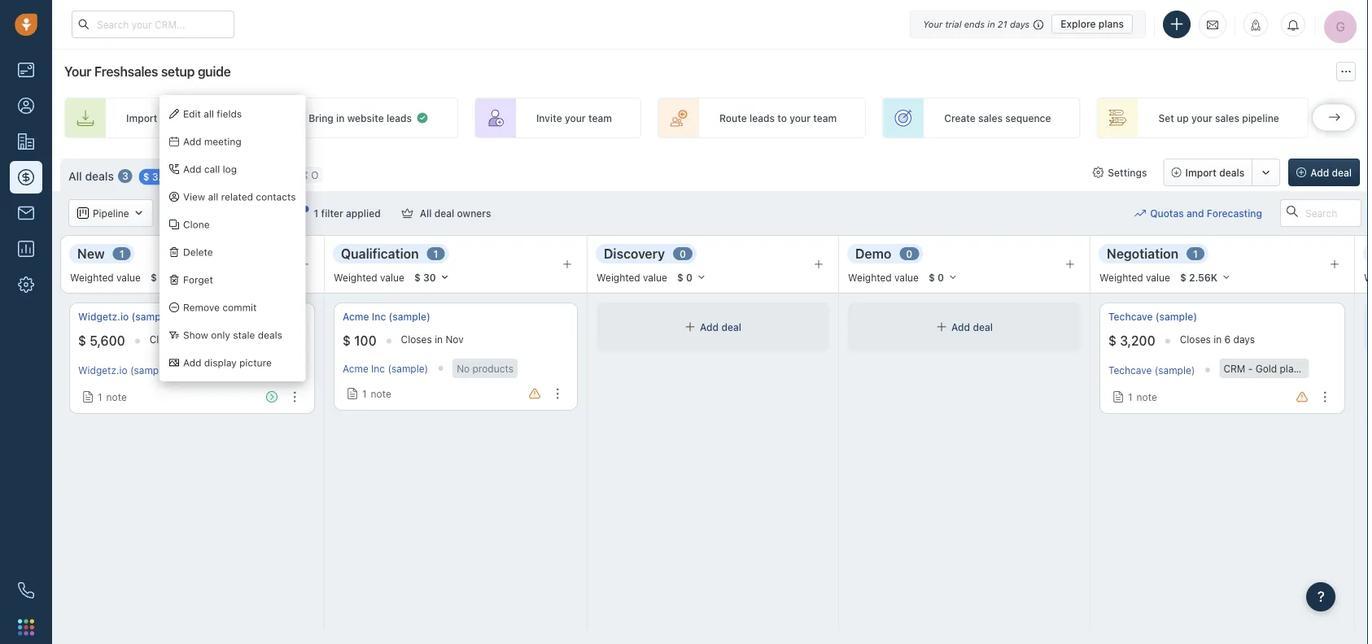 Task type: locate. For each thing, give the bounding box(es) containing it.
container_wx8msf4aqz5i3rn1 image
[[1093, 167, 1104, 178], [77, 208, 89, 219], [1135, 208, 1146, 219], [685, 322, 696, 333], [936, 322, 948, 333], [347, 388, 358, 400], [82, 392, 94, 403], [1113, 392, 1124, 403]]

monthly
[[278, 363, 315, 374], [1302, 363, 1339, 374]]

0 horizontal spatial 3
[[122, 171, 128, 182]]

1 horizontal spatial leads
[[750, 112, 775, 124]]

all deals 3
[[68, 169, 128, 183]]

closes for $ 5,600
[[150, 334, 181, 345]]

weighted value
[[70, 272, 141, 283], [334, 272, 404, 283], [597, 272, 667, 283], [848, 272, 919, 283], [1100, 272, 1170, 283]]

widgetz.io up $ 5,600
[[78, 311, 129, 323]]

2 horizontal spatial closes
[[1180, 334, 1211, 345]]

0 horizontal spatial contacts
[[160, 112, 201, 124]]

techcave (sample) link up 3,200
[[1109, 310, 1197, 324]]

add
[[183, 136, 201, 147], [183, 164, 201, 175], [1311, 167, 1329, 178], [700, 321, 719, 333], [952, 321, 970, 333], [183, 357, 201, 369]]

0 horizontal spatial deals
[[85, 169, 114, 183]]

$ 0
[[677, 272, 693, 283], [929, 272, 944, 283]]

5 value from the left
[[1146, 272, 1170, 283]]

invite your team
[[536, 112, 612, 124]]

import for import contacts
[[126, 112, 157, 124]]

1 note down 100
[[362, 388, 391, 400]]

$ 0 button
[[670, 269, 714, 287], [921, 269, 965, 287]]

$ 30 button
[[407, 269, 457, 287]]

all right edit
[[204, 108, 214, 120]]

2 horizontal spatial deals
[[1219, 167, 1245, 178]]

1 vertical spatial widgetz.io (sample) link
[[78, 365, 171, 376]]

weighted down the demo
[[848, 272, 892, 283]]

0 horizontal spatial note
[[106, 392, 127, 403]]

1 $ 0 from the left
[[677, 272, 693, 283]]

add deal for discovery
[[700, 321, 741, 333]]

weighted down negotiation at the top
[[1100, 272, 1143, 283]]

1 horizontal spatial gold
[[1256, 363, 1277, 374]]

import contacts
[[126, 112, 201, 124]]

2 value from the left
[[380, 272, 404, 283]]

1 note down '5,600'
[[98, 392, 127, 403]]

(sample) down $ 2.56k
[[1156, 311, 1197, 323]]

1 left filter at the left top of the page
[[314, 208, 319, 219]]

0 horizontal spatial your
[[565, 112, 586, 124]]

all for deals
[[68, 169, 82, 183]]

2 your from the left
[[790, 112, 811, 124]]

2 $ 0 button from the left
[[921, 269, 965, 287]]

5 weighted value from the left
[[1100, 272, 1170, 283]]

all right view
[[208, 191, 218, 203]]

1 vertical spatial your
[[64, 64, 91, 79]]

1 horizontal spatial -
[[1248, 363, 1253, 374]]

1 vertical spatial acme inc (sample) link
[[343, 363, 428, 374]]

closes
[[150, 334, 181, 345], [401, 334, 432, 345], [1180, 334, 1211, 345]]

in left 6
[[1214, 334, 1222, 345]]

1 inside button
[[314, 208, 319, 219]]

13 more...
[[235, 169, 282, 181]]

in left nov at the left bottom of page
[[435, 334, 443, 345]]

deals up pipeline
[[85, 169, 114, 183]]

monthly right picture
[[278, 363, 315, 374]]

0 vertical spatial acme inc (sample) link
[[343, 310, 430, 324]]

more...
[[249, 169, 282, 181]]

edit
[[183, 108, 201, 120]]

display
[[204, 357, 237, 369]]

1 plan from the left
[[255, 363, 275, 374]]

your freshsales setup guide
[[64, 64, 231, 79]]

3 inside the all deals 3
[[122, 171, 128, 182]]

import down "your freshsales setup guide"
[[126, 112, 157, 124]]

1 vertical spatial inc
[[371, 363, 385, 374]]

2 $ 0 from the left
[[929, 272, 944, 283]]

import deals
[[1186, 167, 1245, 178]]

route
[[720, 112, 747, 124]]

0 vertical spatial acme inc (sample)
[[343, 311, 430, 323]]

0 horizontal spatial monthly
[[278, 363, 315, 374]]

value for new
[[116, 272, 141, 283]]

your left freshsales
[[64, 64, 91, 79]]

0 horizontal spatial days
[[203, 334, 225, 345]]

leads left the 'to'
[[750, 112, 775, 124]]

weighted value for negotiation
[[1100, 272, 1170, 283]]

1 up $ 30 button
[[433, 248, 438, 260]]

0 vertical spatial widgetz.io (sample) link
[[78, 310, 173, 324]]

inc
[[372, 311, 386, 323], [371, 363, 385, 374]]

4 value from the left
[[895, 272, 919, 283]]

- left picture
[[224, 363, 228, 374]]

closes left nov at the left bottom of page
[[401, 334, 432, 345]]

related
[[221, 191, 253, 203]]

note down '5,600'
[[106, 392, 127, 403]]

2 techcave from the top
[[1109, 365, 1152, 376]]

weighted value down new
[[70, 272, 141, 283]]

2 widgetz.io (sample) from the top
[[78, 365, 171, 376]]

techcave
[[1109, 311, 1153, 323], [1109, 365, 1152, 376]]

acme inc (sample) down 100
[[343, 363, 428, 374]]

value
[[116, 272, 141, 283], [380, 272, 404, 283], [643, 272, 667, 283], [895, 272, 919, 283], [1146, 272, 1170, 283]]

widgetz.io inside 'link'
[[78, 311, 129, 323]]

deals for all
[[85, 169, 114, 183]]

5 weighted from the left
[[1100, 272, 1143, 283]]

1 up $ 2.56k
[[1193, 248, 1198, 260]]

$ 5,600
[[78, 333, 125, 349]]

to
[[778, 112, 787, 124]]

sales left pipeline
[[1215, 112, 1240, 124]]

weighted down qualification
[[334, 272, 377, 283]]

plan left (samp at the bottom right of page
[[1280, 363, 1300, 374]]

1 horizontal spatial note
[[371, 388, 391, 400]]

only
[[211, 330, 230, 341]]

1 horizontal spatial 3
[[194, 334, 200, 345]]

crm down 6
[[1224, 363, 1246, 374]]

1 weighted value from the left
[[70, 272, 141, 283]]

your inside route leads to your team link
[[790, 112, 811, 124]]

0 vertical spatial acme
[[343, 311, 369, 323]]

techcave (sample) down 3,200
[[1109, 365, 1195, 376]]

1 down the $ 3,200
[[1128, 392, 1133, 403]]

freshworks switcher image
[[18, 620, 34, 636]]

1 vertical spatial 3
[[194, 334, 200, 345]]

(sample) up closes in 3 days
[[131, 311, 173, 323]]

1 techcave (sample) from the top
[[1109, 311, 1197, 323]]

2 crm from the left
[[1224, 363, 1246, 374]]

- for $ 3,200
[[1248, 363, 1253, 374]]

import inside import contacts link
[[126, 112, 157, 124]]

negotiation
[[1107, 246, 1179, 261]]

$ 100
[[343, 333, 377, 349]]

clone
[[183, 219, 210, 230]]

ends
[[964, 19, 985, 29]]

- down closes in 6 days
[[1248, 363, 1253, 374]]

0 vertical spatial widgetz.io (sample)
[[78, 311, 173, 323]]

1 vertical spatial all
[[420, 208, 432, 219]]

0 horizontal spatial -
[[224, 363, 228, 374]]

0 horizontal spatial gold
[[231, 363, 253, 374]]

crm - gold plan monthly (sample)
[[199, 363, 358, 374]]

2 horizontal spatial your
[[1192, 112, 1213, 124]]

container_wx8msf4aqz5i3rn1 image
[[416, 112, 429, 125], [133, 208, 145, 219], [296, 208, 307, 219], [402, 208, 413, 219]]

1 crm from the left
[[199, 363, 221, 374]]

import
[[126, 112, 157, 124], [1186, 167, 1217, 178]]

container_wx8msf4aqz5i3rn1 image inside pipeline popup button
[[133, 208, 145, 219]]

widgetz.io
[[78, 311, 129, 323], [78, 365, 127, 376]]

stale
[[233, 330, 255, 341]]

invite
[[536, 112, 562, 124]]

widgetz.io (sample) link down '5,600'
[[78, 365, 171, 376]]

bring
[[309, 112, 334, 124]]

weighted value down qualification
[[334, 272, 404, 283]]

1 acme inc (sample) link from the top
[[343, 310, 430, 324]]

add deal inside button
[[1311, 167, 1352, 178]]

$ 0 button for discovery
[[670, 269, 714, 287]]

plan
[[255, 363, 275, 374], [1280, 363, 1300, 374]]

weighted value down the demo
[[848, 272, 919, 283]]

1 horizontal spatial days
[[1010, 19, 1030, 29]]

2 horizontal spatial note
[[1137, 392, 1157, 403]]

route leads to your team
[[720, 112, 837, 124]]

your
[[565, 112, 586, 124], [790, 112, 811, 124], [1192, 112, 1213, 124]]

acme inc (sample) up 100
[[343, 311, 430, 323]]

your left trial
[[923, 19, 943, 29]]

sales right create
[[978, 112, 1003, 124]]

container_wx8msf4aqz5i3rn1 image inside pipeline popup button
[[77, 208, 89, 219]]

3 value from the left
[[643, 272, 667, 283]]

⌘ o
[[299, 169, 319, 181]]

0 vertical spatial import
[[126, 112, 157, 124]]

2 weighted value from the left
[[334, 272, 404, 283]]

1 vertical spatial widgetz.io
[[78, 365, 127, 376]]

value for demo
[[895, 272, 919, 283]]

0 vertical spatial widgetz.io
[[78, 311, 129, 323]]

in for qualification
[[435, 334, 443, 345]]

menu
[[160, 95, 306, 382]]

inc down 100
[[371, 363, 385, 374]]

1 horizontal spatial team
[[813, 112, 837, 124]]

your inside invite your team link
[[565, 112, 586, 124]]

21
[[998, 19, 1007, 29]]

techcave down the $ 3,200
[[1109, 365, 1152, 376]]

3 weighted from the left
[[597, 272, 640, 283]]

-
[[224, 363, 228, 374], [1248, 363, 1253, 374]]

1 gold from the left
[[231, 363, 253, 374]]

1 your from the left
[[565, 112, 586, 124]]

contacts down "more..."
[[256, 191, 296, 203]]

route leads to your team link
[[658, 98, 866, 138]]

closes left show
[[150, 334, 181, 345]]

1 weighted from the left
[[70, 272, 114, 283]]

team
[[588, 112, 612, 124], [813, 112, 837, 124]]

weighted for discovery
[[597, 272, 640, 283]]

1 horizontal spatial sales
[[1215, 112, 1240, 124]]

import inside import deals button
[[1186, 167, 1217, 178]]

widgetz.io (sample) link up '5,600'
[[78, 310, 173, 324]]

2 weighted from the left
[[334, 272, 377, 283]]

crm for $ 5,600
[[199, 363, 221, 374]]

1 down $ 5,600
[[98, 392, 102, 403]]

1 horizontal spatial 1 note
[[362, 388, 391, 400]]

4 weighted value from the left
[[848, 272, 919, 283]]

gold
[[231, 363, 253, 374], [1256, 363, 1277, 374]]

crm for $ 3,200
[[1224, 363, 1246, 374]]

0 vertical spatial all
[[68, 169, 82, 183]]

2 horizontal spatial 1 note
[[1128, 392, 1157, 403]]

crm
[[199, 363, 221, 374], [1224, 363, 1246, 374]]

pipeline
[[1242, 112, 1279, 124]]

0 horizontal spatial $ 0
[[677, 272, 693, 283]]

0 horizontal spatial plan
[[255, 363, 275, 374]]

1 horizontal spatial add deal
[[952, 321, 993, 333]]

2 sales from the left
[[1215, 112, 1240, 124]]

days up the display
[[203, 334, 225, 345]]

1 techcave from the top
[[1109, 311, 1153, 323]]

2 widgetz.io (sample) link from the top
[[78, 365, 171, 376]]

all left owners
[[420, 208, 432, 219]]

contacts inside menu
[[256, 191, 296, 203]]

invite your team link
[[474, 98, 641, 138]]

container_wx8msf4aqz5i3rn1 image right applied
[[402, 208, 413, 219]]

3
[[122, 171, 128, 182], [194, 334, 200, 345]]

weighted value down negotiation at the top
[[1100, 272, 1170, 283]]

1 horizontal spatial monthly
[[1302, 363, 1339, 374]]

0 horizontal spatial team
[[588, 112, 612, 124]]

nov
[[446, 334, 464, 345]]

(sample)
[[131, 311, 173, 323], [389, 311, 430, 323], [1156, 311, 1197, 323], [388, 363, 428, 374], [317, 363, 358, 374], [130, 365, 171, 376], [1155, 365, 1195, 376]]

all for deal
[[420, 208, 432, 219]]

quotas and forecasting
[[1150, 208, 1262, 219]]

weighted for new
[[70, 272, 114, 283]]

0 vertical spatial techcave (sample) link
[[1109, 310, 1197, 324]]

3 right "all deals" link
[[122, 171, 128, 182]]

0 horizontal spatial closes
[[150, 334, 181, 345]]

1 horizontal spatial crm
[[1224, 363, 1246, 374]]

2 plan from the left
[[1280, 363, 1300, 374]]

1 horizontal spatial your
[[923, 19, 943, 29]]

container_wx8msf4aqz5i3rn1 image right pipeline
[[133, 208, 145, 219]]

techcave up the $ 3,200
[[1109, 311, 1153, 323]]

in for negotiation
[[1214, 334, 1222, 345]]

1 horizontal spatial $ 0
[[929, 272, 944, 283]]

1 horizontal spatial plan
[[1280, 363, 1300, 374]]

import deals button
[[1164, 159, 1253, 186]]

setup
[[161, 64, 195, 79]]

set up your sales pipeline
[[1159, 112, 1279, 124]]

0 horizontal spatial your
[[64, 64, 91, 79]]

Search field
[[1280, 199, 1362, 227]]

weighted down discovery
[[597, 272, 640, 283]]

team right the 'to'
[[813, 112, 837, 124]]

your trial ends in 21 days
[[923, 19, 1030, 29]]

1 closes from the left
[[150, 334, 181, 345]]

your right up on the right of the page
[[1192, 112, 1213, 124]]

value for negotiation
[[1146, 272, 1170, 283]]

team right invite
[[588, 112, 612, 124]]

pipeline button
[[68, 199, 154, 227]]

$ 3.71k button
[[139, 169, 195, 185]]

2 horizontal spatial days
[[1234, 334, 1255, 345]]

3 closes from the left
[[1180, 334, 1211, 345]]

3 weighted value from the left
[[597, 272, 667, 283]]

0 horizontal spatial $ 0 button
[[670, 269, 714, 287]]

settings
[[1108, 167, 1147, 178]]

acme down $ 100
[[343, 363, 369, 374]]

acme up $ 100
[[343, 311, 369, 323]]

your right the 'to'
[[790, 112, 811, 124]]

closes left 6
[[1180, 334, 1211, 345]]

days right 21
[[1010, 19, 1030, 29]]

0 horizontal spatial leads
[[387, 112, 412, 124]]

- for $ 5,600
[[224, 363, 228, 374]]

import up quotas and forecasting
[[1186, 167, 1217, 178]]

(sample) inside the widgetz.io (sample) 'link'
[[131, 311, 173, 323]]

your right invite
[[565, 112, 586, 124]]

2 gold from the left
[[1256, 363, 1277, 374]]

deals inside button
[[1219, 167, 1245, 178]]

1 note for $ 100
[[362, 388, 391, 400]]

1 vertical spatial acme inc (sample)
[[343, 363, 428, 374]]

your inside set up your sales pipeline link
[[1192, 112, 1213, 124]]

0 vertical spatial techcave (sample)
[[1109, 311, 1197, 323]]

inc up 100
[[372, 311, 386, 323]]

1 vertical spatial techcave (sample)
[[1109, 365, 1195, 376]]

1 note down 3,200
[[1128, 392, 1157, 403]]

deals right the stale
[[258, 330, 282, 341]]

closes in nov
[[401, 334, 464, 345]]

1 vertical spatial techcave
[[1109, 365, 1152, 376]]

1 value from the left
[[116, 272, 141, 283]]

plans
[[1099, 18, 1124, 30]]

deals up the forecasting
[[1219, 167, 1245, 178]]

0 horizontal spatial add deal
[[700, 321, 741, 333]]

leads right 'website' at the left top
[[387, 112, 412, 124]]

in
[[988, 19, 995, 29], [336, 112, 345, 124], [183, 334, 191, 345], [435, 334, 443, 345], [1214, 334, 1222, 345]]

$
[[143, 171, 149, 183], [150, 272, 157, 283], [414, 272, 421, 283], [677, 272, 684, 283], [929, 272, 935, 283], [1180, 272, 1187, 283], [78, 333, 86, 349], [343, 333, 351, 349], [1109, 333, 1117, 349]]

monthly left (samp at the bottom right of page
[[1302, 363, 1339, 374]]

3 left only
[[194, 334, 200, 345]]

3 your from the left
[[1192, 112, 1213, 124]]

$ 1.12k
[[150, 272, 185, 283]]

1 vertical spatial all
[[208, 191, 218, 203]]

1 horizontal spatial $ 0 button
[[921, 269, 965, 287]]

container_wx8msf4aqz5i3rn1 image inside '1 filter applied' button
[[296, 208, 307, 219]]

1 horizontal spatial contacts
[[256, 191, 296, 203]]

(sample) down 3,200
[[1155, 365, 1195, 376]]

1 widgetz.io from the top
[[78, 311, 129, 323]]

0 horizontal spatial import
[[126, 112, 157, 124]]

1 horizontal spatial import
[[1186, 167, 1217, 178]]

remove commit
[[183, 302, 257, 313]]

deal
[[1332, 167, 1352, 178], [434, 208, 454, 219], [722, 321, 741, 333], [973, 321, 993, 333]]

1 vertical spatial acme
[[343, 363, 369, 374]]

2 - from the left
[[1248, 363, 1253, 374]]

your for your freshsales setup guide
[[64, 64, 91, 79]]

widgetz.io down $ 5,600
[[78, 365, 127, 376]]

1 vertical spatial techcave (sample) link
[[1109, 365, 1195, 376]]

import for import deals
[[1186, 167, 1217, 178]]

contacts
[[160, 112, 201, 124], [256, 191, 296, 203]]

techcave inside techcave (sample) link
[[1109, 311, 1153, 323]]

monthly for 5,600
[[278, 363, 315, 374]]

2 leads from the left
[[750, 112, 775, 124]]

plan for 3,200
[[1280, 363, 1300, 374]]

1 vertical spatial widgetz.io (sample)
[[78, 365, 171, 376]]

note down 3,200
[[1137, 392, 1157, 403]]

acme inc (sample) link up 100
[[343, 310, 430, 324]]

container_wx8msf4aqz5i3rn1 image left filter at the left top of the page
[[296, 208, 307, 219]]

1 horizontal spatial all
[[420, 208, 432, 219]]

all up pipeline popup button
[[68, 169, 82, 183]]

techcave (sample) link down 3,200
[[1109, 365, 1195, 376]]

(sample) down $ 100
[[317, 363, 358, 374]]

value for qualification
[[380, 272, 404, 283]]

0 vertical spatial your
[[923, 19, 943, 29]]

techcave (sample) up 3,200
[[1109, 311, 1197, 323]]

picture
[[239, 357, 272, 369]]

widgetz.io (sample)
[[78, 311, 173, 323], [78, 365, 171, 376]]

2 acme from the top
[[343, 363, 369, 374]]

$ 3.71k
[[143, 171, 178, 183]]

1 $ 0 button from the left
[[670, 269, 714, 287]]

container_wx8msf4aqz5i3rn1 image inside settings popup button
[[1093, 167, 1104, 178]]

5,600
[[90, 333, 125, 349]]

0 horizontal spatial 1 note
[[98, 392, 127, 403]]

note down 100
[[371, 388, 391, 400]]

2 inc from the top
[[371, 363, 385, 374]]

acme inc (sample) link down 100
[[343, 363, 428, 374]]

0 vertical spatial all
[[204, 108, 214, 120]]

1 horizontal spatial closes
[[401, 334, 432, 345]]

0 horizontal spatial sales
[[978, 112, 1003, 124]]

2 closes from the left
[[401, 334, 432, 345]]

explore plans link
[[1052, 14, 1133, 34]]

0 vertical spatial inc
[[372, 311, 386, 323]]

0 horizontal spatial all
[[68, 169, 82, 183]]

plan right the display
[[255, 363, 275, 374]]

show only stale deals
[[183, 330, 282, 341]]

3,200
[[1120, 333, 1156, 349]]

weighted down new
[[70, 272, 114, 283]]

(sample) up closes in nov
[[389, 311, 430, 323]]

0 horizontal spatial crm
[[199, 363, 221, 374]]

0
[[680, 248, 686, 260], [906, 248, 913, 260], [686, 272, 693, 283], [938, 272, 944, 283]]

1 right new
[[119, 248, 124, 260]]

weighted value down discovery
[[597, 272, 667, 283]]

1 down 100
[[362, 388, 367, 400]]

1 vertical spatial contacts
[[256, 191, 296, 203]]

weighted value for demo
[[848, 272, 919, 283]]

1 vertical spatial import
[[1186, 167, 1217, 178]]

4 weighted from the left
[[848, 272, 892, 283]]

2 monthly from the left
[[1302, 363, 1339, 374]]

all
[[68, 169, 82, 183], [420, 208, 432, 219]]

1 note
[[362, 388, 391, 400], [98, 392, 127, 403], [1128, 392, 1157, 403]]

weighted for qualification
[[334, 272, 377, 283]]

1 note for $ 3,200
[[1128, 392, 1157, 403]]

2 horizontal spatial add deal
[[1311, 167, 1352, 178]]

log
[[223, 164, 237, 175]]

all inside button
[[420, 208, 432, 219]]

contacts up add meeting
[[160, 112, 201, 124]]

1 monthly from the left
[[278, 363, 315, 374]]

discovery
[[604, 246, 665, 261]]

in left only
[[183, 334, 191, 345]]

acme inc (sample) link
[[343, 310, 430, 324], [343, 363, 428, 374]]

1 - from the left
[[224, 363, 228, 374]]

gold for $ 5,600
[[231, 363, 253, 374]]

0 vertical spatial techcave
[[1109, 311, 1153, 323]]

settings button
[[1084, 159, 1155, 186]]

days right 6
[[1234, 334, 1255, 345]]

0 vertical spatial 3
[[122, 171, 128, 182]]

crm down only
[[199, 363, 221, 374]]

widgetz.io (sample) down '5,600'
[[78, 365, 171, 376]]

container_wx8msf4aqz5i3rn1 image right 'website' at the left top
[[416, 112, 429, 125]]

weighted
[[70, 272, 114, 283], [334, 272, 377, 283], [597, 272, 640, 283], [848, 272, 892, 283], [1100, 272, 1143, 283]]

days for negotiation
[[1234, 334, 1255, 345]]

1 horizontal spatial your
[[790, 112, 811, 124]]

widgetz.io (sample) up '5,600'
[[78, 311, 173, 323]]



Task type: vqa. For each thing, say whether or not it's contained in the screenshot.
3.71K
yes



Task type: describe. For each thing, give the bounding box(es) containing it.
note for $ 100
[[371, 388, 391, 400]]

13
[[235, 169, 246, 181]]

1 acme from the top
[[343, 311, 369, 323]]

new
[[77, 246, 105, 261]]

guide
[[198, 64, 231, 79]]

closes in 6 days
[[1180, 334, 1255, 345]]

view all related contacts
[[183, 191, 296, 203]]

pipeline
[[93, 208, 129, 219]]

phone image
[[18, 583, 34, 599]]

$ 30
[[414, 272, 436, 283]]

website
[[347, 112, 384, 124]]

edit all fields
[[183, 108, 242, 120]]

your for your trial ends in 21 days
[[923, 19, 943, 29]]

no
[[457, 363, 470, 374]]

set
[[1159, 112, 1174, 124]]

(sample) inside acme inc (sample) link
[[389, 311, 430, 323]]

import deals group
[[1164, 159, 1280, 186]]

1 team from the left
[[588, 112, 612, 124]]

container_wx8msf4aqz5i3rn1 image inside all deal owners button
[[402, 208, 413, 219]]

menu containing edit all fields
[[160, 95, 306, 382]]

(sample) down closes in 3 days
[[130, 365, 171, 376]]

3 for deals
[[122, 171, 128, 182]]

6
[[1225, 334, 1231, 345]]

trial
[[945, 19, 962, 29]]

filter
[[321, 208, 343, 219]]

set up your sales pipeline link
[[1097, 98, 1309, 138]]

weighted value for new
[[70, 272, 141, 283]]

in left 21
[[988, 19, 995, 29]]

(sample) inside techcave (sample) link
[[1156, 311, 1197, 323]]

2 team from the left
[[813, 112, 837, 124]]

1 filter applied
[[314, 208, 381, 219]]

3.71k
[[152, 171, 178, 183]]

all deal owners
[[420, 208, 491, 219]]

weighted for demo
[[848, 272, 892, 283]]

1 techcave (sample) link from the top
[[1109, 310, 1197, 324]]

plan for 5,600
[[255, 363, 275, 374]]

demo
[[855, 246, 892, 261]]

view
[[183, 191, 205, 203]]

add inside button
[[1311, 167, 1329, 178]]

crm - gold plan monthly (samp
[[1224, 363, 1368, 374]]

weighted for negotiation
[[1100, 272, 1143, 283]]

1 acme inc (sample) from the top
[[343, 311, 430, 323]]

and
[[1187, 208, 1204, 219]]

1 widgetz.io (sample) link from the top
[[78, 310, 173, 324]]

$ 3.71k button
[[134, 167, 200, 186]]

container_wx8msf4aqz5i3rn1 image inside 'quotas and forecasting' 'link'
[[1135, 208, 1146, 219]]

no products
[[457, 363, 514, 374]]

2 acme inc (sample) from the top
[[343, 363, 428, 374]]

0 vertical spatial contacts
[[160, 112, 201, 124]]

add deal button
[[1289, 159, 1360, 186]]

2 acme inc (sample) link from the top
[[343, 363, 428, 374]]

forget
[[183, 274, 213, 286]]

1 sales from the left
[[978, 112, 1003, 124]]

all deals link
[[68, 168, 114, 184]]

create sales sequence link
[[883, 98, 1080, 138]]

$ 1.12k button
[[143, 269, 206, 287]]

1.12k
[[160, 272, 185, 283]]

add deal for demo
[[952, 321, 993, 333]]

container_wx8msf4aqz5i3rn1 image inside bring in website leads link
[[416, 112, 429, 125]]

$ 0 button for demo
[[921, 269, 965, 287]]

days for new
[[203, 334, 225, 345]]

100
[[354, 333, 377, 349]]

deals for import
[[1219, 167, 1245, 178]]

⌘
[[299, 169, 308, 181]]

closes for $ 100
[[401, 334, 432, 345]]

1 horizontal spatial deals
[[258, 330, 282, 341]]

applied
[[346, 208, 381, 219]]

all for view
[[208, 191, 218, 203]]

o
[[311, 169, 319, 181]]

2 techcave (sample) link from the top
[[1109, 365, 1195, 376]]

2 techcave (sample) from the top
[[1109, 365, 1195, 376]]

all deal owners button
[[391, 199, 502, 227]]

$ 0 for demo
[[929, 272, 944, 283]]

gold for $ 3,200
[[1256, 363, 1277, 374]]

1 leads from the left
[[387, 112, 412, 124]]

show
[[183, 330, 208, 341]]

delete
[[183, 247, 213, 258]]

bring in website leads
[[309, 112, 412, 124]]

products
[[473, 363, 514, 374]]

1 note for $ 5,600
[[98, 392, 127, 403]]

quotas
[[1150, 208, 1184, 219]]

in for new
[[183, 334, 191, 345]]

send email image
[[1207, 18, 1219, 31]]

weighted value for discovery
[[597, 272, 667, 283]]

2 widgetz.io from the top
[[78, 365, 127, 376]]

1 inc from the top
[[372, 311, 386, 323]]

add meeting
[[183, 136, 241, 147]]

closes for $ 3,200
[[1180, 334, 1211, 345]]

$ 2.56k
[[1180, 272, 1218, 283]]

in right bring
[[336, 112, 345, 124]]

all for edit
[[204, 108, 214, 120]]

explore plans
[[1061, 18, 1124, 30]]

remove
[[183, 302, 220, 313]]

(sample) down closes in nov
[[388, 363, 428, 374]]

value for discovery
[[643, 272, 667, 283]]

Search your CRM... text field
[[72, 11, 234, 38]]

create sales sequence
[[944, 112, 1051, 124]]

commit
[[222, 302, 257, 313]]

import contacts link
[[64, 98, 230, 138]]

quotas and forecasting link
[[1135, 199, 1279, 227]]

bring in website leads link
[[247, 98, 458, 138]]

$ inside popup button
[[143, 171, 149, 183]]

create
[[944, 112, 976, 124]]

qualification
[[341, 246, 419, 261]]

what's new image
[[1250, 20, 1262, 31]]

note for $ 3,200
[[1137, 392, 1157, 403]]

meeting
[[204, 136, 241, 147]]

closes in 3 days
[[150, 334, 225, 345]]

note for $ 5,600
[[106, 392, 127, 403]]

13 more... button
[[212, 164, 291, 186]]

weighted value for qualification
[[334, 272, 404, 283]]

2.56k
[[1189, 272, 1218, 283]]

call
[[204, 164, 220, 175]]

add display picture
[[183, 357, 272, 369]]

add call log
[[183, 164, 237, 175]]

fields
[[217, 108, 242, 120]]

1 filter applied button
[[285, 199, 391, 227]]

3 for in
[[194, 334, 200, 345]]

monthly for 3,200
[[1302, 363, 1339, 374]]

30
[[423, 272, 436, 283]]

phone element
[[10, 575, 42, 607]]

$ 0 for discovery
[[677, 272, 693, 283]]

1 widgetz.io (sample) from the top
[[78, 311, 173, 323]]

$ 2.56k button
[[1173, 269, 1239, 287]]

freshsales
[[94, 64, 158, 79]]



